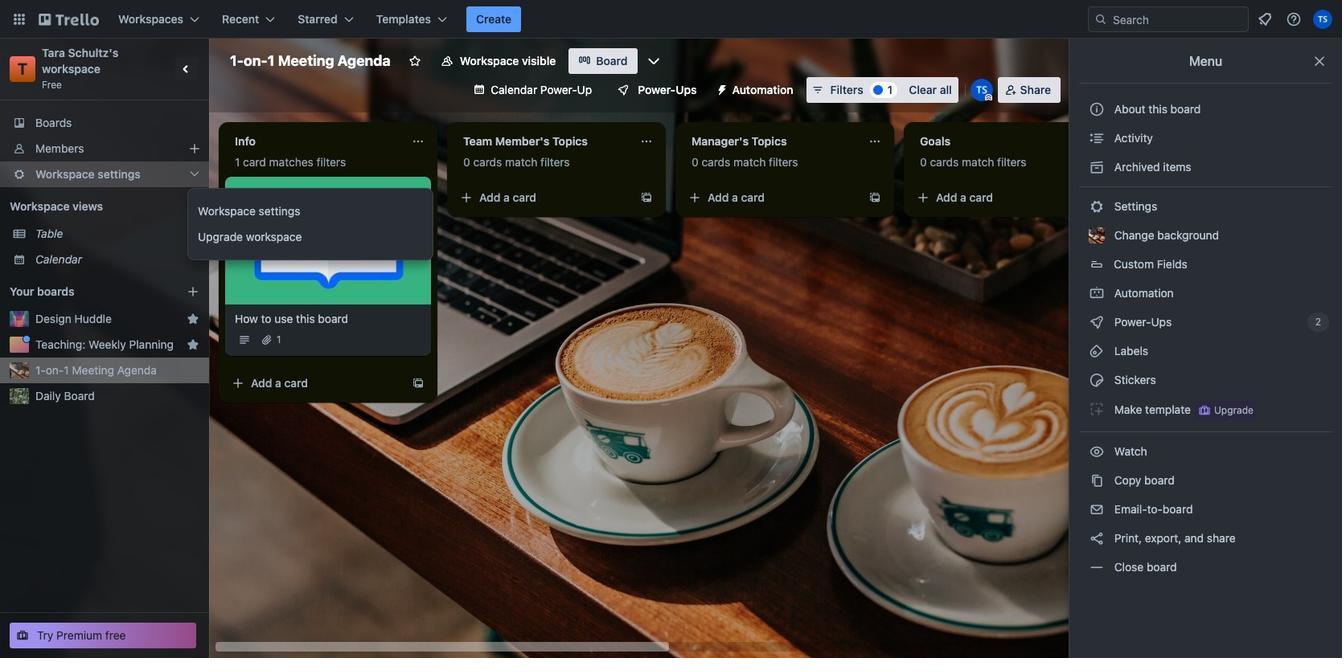 Task type: vqa. For each thing, say whether or not it's contained in the screenshot.
'0'
yes



Task type: describe. For each thing, give the bounding box(es) containing it.
design huddle button
[[35, 311, 180, 327]]

1 vertical spatial power-ups
[[1112, 315, 1175, 329]]

Info text field
[[225, 129, 402, 154]]

free
[[105, 629, 126, 643]]

close board link
[[1080, 555, 1333, 581]]

sm image for watch
[[1089, 444, 1105, 460]]

a for manager's topics
[[732, 191, 738, 204]]

email-
[[1115, 503, 1148, 516]]

schultz's
[[68, 46, 118, 60]]

sm image for email-to-board
[[1089, 502, 1105, 518]]

share button
[[998, 77, 1061, 103]]

calendar power-up
[[491, 83, 592, 97]]

1-on-1 meeting agenda link
[[35, 363, 200, 379]]

background
[[1158, 228, 1220, 242]]

cards for manager's
[[702, 155, 731, 169]]

how to use this board link
[[235, 311, 422, 327]]

open information menu image
[[1286, 11, 1302, 27]]

templates
[[376, 12, 431, 26]]

a for team member's topics
[[504, 191, 510, 204]]

email-to-board link
[[1080, 497, 1333, 523]]

sm image for power-ups
[[1089, 315, 1105, 331]]

sm image for stickers
[[1089, 372, 1105, 389]]

add down goals 0 cards match filters
[[936, 191, 958, 204]]

customize views image
[[646, 53, 662, 69]]

make
[[1115, 403, 1143, 416]]

clear all button
[[903, 77, 959, 103]]

calendar for calendar power-up
[[491, 83, 538, 97]]

teaching:
[[35, 338, 85, 352]]

1 horizontal spatial automation
[[1112, 286, 1174, 300]]

sm image for activity
[[1089, 130, 1105, 146]]

your
[[10, 285, 34, 298]]

starred icon image for teaching: weekly planning
[[187, 339, 200, 352]]

workspace settings link
[[188, 199, 452, 224]]

starred
[[298, 12, 338, 26]]

boards link
[[0, 110, 209, 136]]

power-ups inside button
[[638, 83, 697, 97]]

0 for manager's topics
[[692, 155, 699, 169]]

0 inside goals 0 cards match filters
[[920, 155, 927, 169]]

1 down info
[[235, 155, 240, 169]]

meeting inside text box
[[278, 52, 334, 69]]

settings link
[[1080, 194, 1333, 220]]

labels link
[[1080, 339, 1333, 364]]

Goals text field
[[911, 129, 1088, 154]]

recent
[[222, 12, 259, 26]]

sm image inside automation button
[[710, 77, 732, 100]]

filters for team member's topics
[[541, 155, 570, 169]]

create
[[476, 12, 512, 26]]

try premium free
[[37, 629, 126, 643]]

automation link
[[1080, 281, 1333, 307]]

add a card for info
[[251, 376, 308, 390]]

calendar link
[[35, 252, 200, 268]]

custom
[[1114, 257, 1154, 271]]

boards
[[35, 116, 72, 130]]

topics inside text field
[[752, 134, 787, 148]]

copy board link
[[1080, 468, 1333, 494]]

all
[[940, 83, 952, 97]]

board link
[[569, 48, 638, 74]]

agenda inside text box
[[338, 52, 391, 69]]

2
[[1316, 316, 1322, 328]]

filters for manager's topics
[[769, 155, 799, 169]]

back to home image
[[39, 6, 99, 32]]

archived
[[1115, 160, 1161, 174]]

table
[[35, 227, 63, 241]]

1- inside the 1-on-1 meeting agenda text box
[[230, 52, 244, 69]]

power- inside button
[[638, 83, 676, 97]]

team member's topics
[[463, 134, 588, 148]]

menu
[[1190, 54, 1223, 68]]

manager's topics
[[692, 134, 787, 148]]

to-
[[1148, 503, 1163, 516]]

teaching: weekly planning
[[35, 338, 174, 352]]

on- inside 1-on-1 meeting agenda link
[[46, 364, 64, 377]]

members
[[35, 142, 84, 155]]

match inside goals 0 cards match filters
[[962, 155, 995, 169]]

workspace visible button
[[431, 48, 566, 74]]

teaching: weekly planning button
[[35, 337, 180, 353]]

match for topics
[[734, 155, 766, 169]]

custom fields button
[[1080, 252, 1333, 278]]

card for info
[[284, 376, 308, 390]]

templates button
[[367, 6, 457, 32]]

and
[[1185, 532, 1204, 545]]

star or unstar board image
[[408, 55, 421, 68]]

free
[[42, 79, 62, 91]]

activity
[[1112, 131, 1154, 145]]

goals
[[920, 134, 951, 148]]

0 horizontal spatial meeting
[[72, 364, 114, 377]]

t
[[17, 60, 28, 78]]

how to use this board
[[235, 312, 348, 326]]

card down goals 0 cards match filters
[[970, 191, 994, 204]]

clear all
[[909, 83, 952, 97]]

sm image for archived items
[[1089, 159, 1105, 175]]

primary element
[[0, 0, 1343, 39]]

1 horizontal spatial workspace settings
[[198, 204, 300, 218]]

up
[[577, 83, 592, 97]]

stickers link
[[1080, 368, 1333, 393]]

on- inside the 1-on-1 meeting agenda text box
[[244, 52, 268, 69]]

workspace navigation collapse icon image
[[175, 58, 198, 80]]

starred icon image for design huddle
[[187, 313, 200, 326]]

team
[[463, 134, 493, 148]]

items
[[1164, 160, 1192, 174]]

close board
[[1112, 561, 1177, 574]]

change background link
[[1080, 223, 1333, 249]]

make template
[[1112, 403, 1191, 416]]

add for manager's topics
[[708, 191, 729, 204]]

visible
[[522, 54, 556, 68]]

settings
[[1112, 200, 1158, 213]]

your boards
[[10, 285, 75, 298]]

daily board
[[35, 389, 95, 403]]

card for manager's topics
[[741, 191, 765, 204]]

try premium free button
[[10, 623, 196, 649]]

upgrade for upgrade
[[1215, 405, 1254, 417]]

sm image for close board
[[1089, 560, 1105, 576]]

0 notifications image
[[1256, 10, 1275, 29]]

premium
[[56, 629, 102, 643]]

create from template… image for topics
[[869, 191, 882, 204]]

your boards with 4 items element
[[10, 282, 163, 302]]

cards inside goals 0 cards match filters
[[930, 155, 959, 169]]

archived items
[[1112, 160, 1192, 174]]

0 horizontal spatial this
[[296, 312, 315, 326]]

sm image for print, export, and share
[[1089, 531, 1105, 547]]

2 horizontal spatial power-
[[1115, 315, 1152, 329]]

how
[[235, 312, 258, 326]]

about this board
[[1115, 102, 1201, 116]]

try
[[37, 629, 53, 643]]

power-ups button
[[606, 77, 707, 103]]

add a card button for info
[[225, 371, 405, 397]]



Task type: locate. For each thing, give the bounding box(es) containing it.
0 vertical spatial workspace
[[42, 62, 101, 76]]

0 vertical spatial starred icon image
[[187, 313, 200, 326]]

card for team member's topics
[[513, 191, 537, 204]]

add a card for manager's topics
[[708, 191, 765, 204]]

0 vertical spatial calendar
[[491, 83, 538, 97]]

calendar down table
[[35, 253, 82, 266]]

weekly
[[89, 338, 126, 352]]

stickers
[[1112, 373, 1157, 387]]

4 filters from the left
[[998, 155, 1027, 169]]

workspaces button
[[109, 6, 209, 32]]

starred icon image
[[187, 313, 200, 326], [187, 339, 200, 352]]

filters down team member's topics 'text field'
[[541, 155, 570, 169]]

1 sm image from the top
[[1089, 130, 1105, 146]]

power-ups up labels
[[1112, 315, 1175, 329]]

upgrade
[[198, 230, 243, 244], [1215, 405, 1254, 417]]

add for team member's topics
[[479, 191, 501, 204]]

1
[[268, 52, 275, 69], [888, 83, 893, 97], [235, 155, 240, 169], [277, 334, 281, 346], [64, 364, 69, 377]]

upgrade workspace
[[198, 230, 302, 244]]

3 match from the left
[[962, 155, 995, 169]]

card down "manager's topics"
[[741, 191, 765, 204]]

sm image for labels
[[1089, 344, 1105, 360]]

change background
[[1112, 228, 1220, 242]]

export,
[[1145, 532, 1182, 545]]

1 left clear
[[888, 83, 893, 97]]

filters
[[831, 83, 864, 97]]

workspace inside tara schultz's workspace free
[[42, 62, 101, 76]]

0 horizontal spatial 0 cards match filters
[[463, 155, 570, 169]]

Manager's Topics text field
[[682, 129, 859, 154]]

0 vertical spatial board
[[596, 54, 628, 68]]

0 horizontal spatial cards
[[473, 155, 502, 169]]

workspace settings up upgrade workspace
[[198, 204, 300, 218]]

0 horizontal spatial agenda
[[117, 364, 157, 377]]

sm image inside automation link
[[1089, 286, 1105, 302]]

0 vertical spatial settings
[[98, 167, 141, 181]]

sm image left copy
[[1089, 473, 1105, 489]]

ups
[[676, 83, 697, 97], [1152, 315, 1172, 329]]

0 horizontal spatial 1-on-1 meeting agenda
[[35, 364, 157, 377]]

create from template… image for member's
[[640, 191, 653, 204]]

1 horizontal spatial board
[[596, 54, 628, 68]]

workspace settings button
[[0, 162, 209, 187]]

1 horizontal spatial settings
[[259, 204, 300, 218]]

workspace settings inside 'dropdown button'
[[35, 167, 141, 181]]

members link
[[0, 136, 209, 162]]

1 horizontal spatial agenda
[[338, 52, 391, 69]]

3 filters from the left
[[769, 155, 799, 169]]

close
[[1115, 561, 1144, 574]]

topics inside 'text field'
[[553, 134, 588, 148]]

2 0 cards match filters from the left
[[692, 155, 799, 169]]

1 horizontal spatial 0
[[692, 155, 699, 169]]

0 cards match filters down member's
[[463, 155, 570, 169]]

planning
[[129, 338, 174, 352]]

copy board
[[1112, 474, 1175, 488]]

0 cards match filters down "manager's topics"
[[692, 155, 799, 169]]

1-on-1 meeting agenda down starred
[[230, 52, 391, 69]]

5 sm image from the top
[[1089, 372, 1105, 389]]

1 horizontal spatial 1-
[[230, 52, 244, 69]]

ups down automation link
[[1152, 315, 1172, 329]]

a down goals 0 cards match filters
[[961, 191, 967, 204]]

add a card down use
[[251, 376, 308, 390]]

settings up upgrade workspace
[[259, 204, 300, 218]]

automation up 'manager's topics' text field
[[732, 83, 794, 97]]

4 sm image from the top
[[1089, 315, 1105, 331]]

sm image left print,
[[1089, 531, 1105, 547]]

1 inside text box
[[268, 52, 275, 69]]

upgrade inside button
[[1215, 405, 1254, 417]]

0 down manager's
[[692, 155, 699, 169]]

2 horizontal spatial 0
[[920, 155, 927, 169]]

sm image for copy board
[[1089, 473, 1105, 489]]

1 horizontal spatial power-
[[638, 83, 676, 97]]

upgrade down stickers link
[[1215, 405, 1254, 417]]

power- down customize views icon
[[638, 83, 676, 97]]

workspace up table
[[10, 200, 70, 213]]

workspace down workspace settings link
[[246, 230, 302, 244]]

board up print, export, and share
[[1163, 503, 1193, 516]]

0 vertical spatial 1-on-1 meeting agenda
[[230, 52, 391, 69]]

add for info
[[251, 376, 272, 390]]

this inside button
[[1149, 102, 1168, 116]]

0 vertical spatial this
[[1149, 102, 1168, 116]]

3 sm image from the top
[[1089, 286, 1105, 302]]

clear
[[909, 83, 937, 97]]

workspace inside button
[[460, 54, 519, 68]]

3 cards from the left
[[930, 155, 959, 169]]

0 horizontal spatial create from template… image
[[412, 377, 425, 390]]

1 vertical spatial board
[[64, 389, 95, 403]]

board right use
[[318, 312, 348, 326]]

manager's
[[692, 134, 749, 148]]

this member is an admin of this board. image
[[985, 94, 992, 101]]

0 vertical spatial ups
[[676, 83, 697, 97]]

to
[[261, 312, 272, 326]]

upgrade up add board icon
[[198, 230, 243, 244]]

add down team
[[479, 191, 501, 204]]

1 match from the left
[[505, 155, 538, 169]]

cards down manager's
[[702, 155, 731, 169]]

match down "manager's topics"
[[734, 155, 766, 169]]

1- inside 1-on-1 meeting agenda link
[[35, 364, 46, 377]]

add a card button
[[454, 185, 634, 211], [682, 185, 862, 211], [911, 185, 1091, 211], [225, 371, 405, 397]]

add a card button down team member's topics 'text field'
[[454, 185, 634, 211]]

board up to-
[[1145, 474, 1175, 488]]

share
[[1021, 83, 1051, 97]]

about this board button
[[1080, 97, 1333, 122]]

power- down visible
[[541, 83, 577, 97]]

1 vertical spatial calendar
[[35, 253, 82, 266]]

0 horizontal spatial settings
[[98, 167, 141, 181]]

meeting down starred
[[278, 52, 334, 69]]

info
[[235, 134, 256, 148]]

0 horizontal spatial match
[[505, 155, 538, 169]]

0 horizontal spatial workspace
[[42, 62, 101, 76]]

daily
[[35, 389, 61, 403]]

settings inside 'dropdown button'
[[98, 167, 141, 181]]

tara schultz's workspace link
[[42, 46, 121, 76]]

1 horizontal spatial match
[[734, 155, 766, 169]]

1 vertical spatial starred icon image
[[187, 339, 200, 352]]

1 cards from the left
[[473, 155, 502, 169]]

1 down use
[[277, 334, 281, 346]]

a down use
[[275, 376, 281, 390]]

board up activity link
[[1171, 102, 1201, 116]]

sm image inside print, export, and share link
[[1089, 531, 1105, 547]]

goals 0 cards match filters
[[920, 134, 1027, 169]]

this right use
[[296, 312, 315, 326]]

automation
[[732, 83, 794, 97], [1112, 286, 1174, 300]]

starred icon image down add board icon
[[187, 313, 200, 326]]

2 topics from the left
[[752, 134, 787, 148]]

0 down team
[[463, 155, 470, 169]]

6 sm image from the top
[[1089, 444, 1105, 460]]

topics
[[553, 134, 588, 148], [752, 134, 787, 148]]

power-ups down customize views icon
[[638, 83, 697, 97]]

calendar down workspace visible
[[491, 83, 538, 97]]

power-ups
[[638, 83, 697, 97], [1112, 315, 1175, 329]]

0 vertical spatial upgrade
[[198, 230, 243, 244]]

settings down members link
[[98, 167, 141, 181]]

labels
[[1112, 344, 1149, 358]]

1 vertical spatial meeting
[[72, 364, 114, 377]]

print,
[[1115, 532, 1142, 545]]

custom fields
[[1114, 257, 1188, 271]]

2 horizontal spatial match
[[962, 155, 995, 169]]

0 cards match filters for member's
[[463, 155, 570, 169]]

create from template… image
[[640, 191, 653, 204], [869, 191, 882, 204], [412, 377, 425, 390]]

1 vertical spatial on-
[[46, 364, 64, 377]]

member's
[[495, 134, 550, 148]]

sm image up manager's
[[710, 77, 732, 100]]

1 horizontal spatial meeting
[[278, 52, 334, 69]]

sm image inside stickers link
[[1089, 372, 1105, 389]]

sm image inside close board link
[[1089, 560, 1105, 576]]

starred icon image right planning
[[187, 339, 200, 352]]

about
[[1115, 102, 1146, 116]]

add a card down "manager's topics"
[[708, 191, 765, 204]]

1 topics from the left
[[553, 134, 588, 148]]

archived items link
[[1080, 154, 1333, 180]]

8 sm image from the top
[[1089, 560, 1105, 576]]

1 starred icon image from the top
[[187, 313, 200, 326]]

1 horizontal spatial 1-on-1 meeting agenda
[[230, 52, 391, 69]]

ups inside power-ups button
[[676, 83, 697, 97]]

filters down info text field
[[317, 155, 346, 169]]

recent button
[[212, 6, 285, 32]]

2 starred icon image from the top
[[187, 339, 200, 352]]

add a card for team member's topics
[[479, 191, 537, 204]]

1 horizontal spatial calendar
[[491, 83, 538, 97]]

match down member's
[[505, 155, 538, 169]]

sm image inside activity link
[[1089, 130, 1105, 146]]

tara schultz (taraschultz7) image right open information menu icon
[[1314, 10, 1333, 29]]

0 cards match filters for topics
[[692, 155, 799, 169]]

0 horizontal spatial 0
[[463, 155, 470, 169]]

0 vertical spatial 1-
[[230, 52, 244, 69]]

automation inside button
[[732, 83, 794, 97]]

card down how to use this board
[[284, 376, 308, 390]]

1 horizontal spatial cards
[[702, 155, 731, 169]]

0 horizontal spatial automation
[[732, 83, 794, 97]]

sm image inside copy board link
[[1089, 473, 1105, 489]]

1 horizontal spatial create from template… image
[[640, 191, 653, 204]]

match for member's
[[505, 155, 538, 169]]

match down goals text field
[[962, 155, 995, 169]]

1- down recent
[[230, 52, 244, 69]]

filters inside goals 0 cards match filters
[[998, 155, 1027, 169]]

starred button
[[288, 6, 363, 32]]

sm image inside settings link
[[1089, 199, 1105, 215]]

calendar
[[491, 83, 538, 97], [35, 253, 82, 266]]

0 horizontal spatial calendar
[[35, 253, 82, 266]]

this right the about
[[1149, 102, 1168, 116]]

watch
[[1112, 445, 1151, 459]]

0 horizontal spatial power-ups
[[638, 83, 697, 97]]

daily board link
[[35, 389, 200, 405]]

a
[[504, 191, 510, 204], [732, 191, 738, 204], [961, 191, 967, 204], [275, 376, 281, 390]]

board left customize views icon
[[596, 54, 628, 68]]

2 match from the left
[[734, 155, 766, 169]]

huddle
[[74, 312, 112, 326]]

boards
[[37, 285, 75, 298]]

workspace views
[[10, 200, 103, 213]]

1- up the daily
[[35, 364, 46, 377]]

cards for team
[[473, 155, 502, 169]]

1 vertical spatial 1-on-1 meeting agenda
[[35, 364, 157, 377]]

1 vertical spatial workspace
[[246, 230, 302, 244]]

add a card button down how to use this board link
[[225, 371, 405, 397]]

add down manager's
[[708, 191, 729, 204]]

upgrade button
[[1195, 401, 1257, 421]]

2 cards from the left
[[702, 155, 731, 169]]

2 filters from the left
[[541, 155, 570, 169]]

Board name text field
[[222, 48, 399, 74]]

1 vertical spatial settings
[[259, 204, 300, 218]]

1 0 from the left
[[463, 155, 470, 169]]

ups up manager's
[[676, 83, 697, 97]]

2 sm image from the top
[[1089, 159, 1105, 175]]

add
[[479, 191, 501, 204], [708, 191, 729, 204], [936, 191, 958, 204], [251, 376, 272, 390]]

settings
[[98, 167, 141, 181], [259, 204, 300, 218]]

tara schultz (taraschultz7) image
[[1314, 10, 1333, 29], [971, 79, 993, 101]]

1 horizontal spatial upgrade
[[1215, 405, 1254, 417]]

1 horizontal spatial on-
[[244, 52, 268, 69]]

board
[[596, 54, 628, 68], [64, 389, 95, 403]]

tara schultz (taraschultz7) image right all
[[971, 79, 993, 101]]

workspace down the members
[[35, 167, 95, 181]]

sm image
[[1089, 130, 1105, 146], [1089, 159, 1105, 175], [1089, 286, 1105, 302], [1089, 315, 1105, 331], [1089, 372, 1105, 389], [1089, 444, 1105, 460], [1089, 502, 1105, 518], [1089, 560, 1105, 576]]

add a card down goals 0 cards match filters
[[936, 191, 994, 204]]

1 vertical spatial upgrade
[[1215, 405, 1254, 417]]

search image
[[1095, 13, 1108, 26]]

add down to
[[251, 376, 272, 390]]

a for info
[[275, 376, 281, 390]]

7 sm image from the top
[[1089, 502, 1105, 518]]

a down "manager's topics"
[[732, 191, 738, 204]]

tara
[[42, 46, 65, 60]]

sm image for settings
[[1089, 199, 1105, 215]]

template
[[1146, 403, 1191, 416]]

sm image left "make"
[[1089, 401, 1105, 418]]

topics right manager's
[[752, 134, 787, 148]]

print, export, and share link
[[1080, 526, 1333, 552]]

card down info
[[243, 155, 266, 169]]

3 0 from the left
[[920, 155, 927, 169]]

workspace inside 'dropdown button'
[[35, 167, 95, 181]]

0 vertical spatial agenda
[[338, 52, 391, 69]]

1 vertical spatial this
[[296, 312, 315, 326]]

cards down team
[[473, 155, 502, 169]]

sm image inside watch link
[[1089, 444, 1105, 460]]

filters for info
[[317, 155, 346, 169]]

1 horizontal spatial 0 cards match filters
[[692, 155, 799, 169]]

board inside 'link'
[[1163, 503, 1193, 516]]

0 vertical spatial tara schultz (taraschultz7) image
[[1314, 10, 1333, 29]]

email-to-board
[[1112, 503, 1193, 516]]

0 vertical spatial meeting
[[278, 52, 334, 69]]

0 down goals
[[920, 155, 927, 169]]

1 vertical spatial agenda
[[117, 364, 157, 377]]

sm image left labels
[[1089, 344, 1105, 360]]

calendar for calendar
[[35, 253, 82, 266]]

0 vertical spatial automation
[[732, 83, 794, 97]]

add a card button for team member's topics
[[454, 185, 634, 211]]

views
[[72, 200, 103, 213]]

card down team member's topics
[[513, 191, 537, 204]]

1 vertical spatial workspace settings
[[198, 204, 300, 218]]

workspace visible
[[460, 54, 556, 68]]

on- down teaching:
[[46, 364, 64, 377]]

t link
[[10, 56, 35, 82]]

0 horizontal spatial 1-
[[35, 364, 46, 377]]

upgrade for upgrade workspace
[[198, 230, 243, 244]]

sm image inside archived items link
[[1089, 159, 1105, 175]]

agenda left star or unstar board "icon"
[[338, 52, 391, 69]]

design
[[35, 312, 71, 326]]

filters down goals text field
[[998, 155, 1027, 169]]

1-on-1 meeting agenda down teaching: weekly planning
[[35, 364, 157, 377]]

0 horizontal spatial workspace settings
[[35, 167, 141, 181]]

0 horizontal spatial ups
[[676, 83, 697, 97]]

workspace settings
[[35, 167, 141, 181], [198, 204, 300, 218]]

add a card down member's
[[479, 191, 537, 204]]

1 down recent dropdown button
[[268, 52, 275, 69]]

filters down 'manager's topics' text field
[[769, 155, 799, 169]]

Team Member's Topics text field
[[454, 129, 631, 154]]

0 horizontal spatial board
[[64, 389, 95, 403]]

1 0 cards match filters from the left
[[463, 155, 570, 169]]

0 vertical spatial workspace settings
[[35, 167, 141, 181]]

1 vertical spatial automation
[[1112, 286, 1174, 300]]

use
[[275, 312, 293, 326]]

1 horizontal spatial tara schultz (taraschultz7) image
[[1314, 10, 1333, 29]]

agenda down planning
[[117, 364, 157, 377]]

copy
[[1115, 474, 1142, 488]]

watch link
[[1080, 439, 1333, 465]]

workspace settings down members link
[[35, 167, 141, 181]]

sm image for automation
[[1089, 286, 1105, 302]]

1 vertical spatial 1-
[[35, 364, 46, 377]]

add a card button for manager's topics
[[682, 185, 862, 211]]

on- down recent dropdown button
[[244, 52, 268, 69]]

1 filters from the left
[[317, 155, 346, 169]]

change
[[1115, 228, 1155, 242]]

calendar power-up link
[[464, 77, 602, 103]]

0 horizontal spatial on-
[[46, 364, 64, 377]]

workspace up upgrade workspace
[[198, 204, 256, 218]]

fields
[[1157, 257, 1188, 271]]

workspace down tara
[[42, 62, 101, 76]]

0 horizontal spatial power-
[[541, 83, 577, 97]]

topics right member's
[[553, 134, 588, 148]]

add a card button down goals 0 cards match filters
[[911, 185, 1091, 211]]

1 vertical spatial ups
[[1152, 315, 1172, 329]]

cards down goals
[[930, 155, 959, 169]]

upgrade workspace link
[[188, 224, 452, 250]]

Search field
[[1108, 7, 1249, 31]]

sm image left settings on the top
[[1089, 199, 1105, 215]]

meeting down teaching: weekly planning
[[72, 364, 114, 377]]

sm image inside "email-to-board" 'link'
[[1089, 502, 1105, 518]]

tara schultz's workspace free
[[42, 46, 121, 91]]

0 horizontal spatial tara schultz (taraschultz7) image
[[971, 79, 993, 101]]

a down member's
[[504, 191, 510, 204]]

0 horizontal spatial topics
[[553, 134, 588, 148]]

1-on-1 meeting agenda
[[230, 52, 391, 69], [35, 364, 157, 377]]

2 horizontal spatial create from template… image
[[869, 191, 882, 204]]

2 horizontal spatial cards
[[930, 155, 959, 169]]

create button
[[467, 6, 521, 32]]

1 horizontal spatial this
[[1149, 102, 1168, 116]]

1 vertical spatial tara schultz (taraschultz7) image
[[971, 79, 993, 101]]

power- up labels
[[1115, 315, 1152, 329]]

filters
[[317, 155, 346, 169], [541, 155, 570, 169], [769, 155, 799, 169], [998, 155, 1027, 169]]

1 horizontal spatial power-ups
[[1112, 315, 1175, 329]]

0 horizontal spatial upgrade
[[198, 230, 243, 244]]

sm image
[[710, 77, 732, 100], [1089, 199, 1105, 215], [1089, 344, 1105, 360], [1089, 401, 1105, 418], [1089, 473, 1105, 489], [1089, 531, 1105, 547]]

power-
[[541, 83, 577, 97], [638, 83, 676, 97], [1115, 315, 1152, 329]]

1 up daily board
[[64, 364, 69, 377]]

0 vertical spatial on-
[[244, 52, 268, 69]]

0 for team member's topics
[[463, 155, 470, 169]]

1 horizontal spatial ups
[[1152, 315, 1172, 329]]

0 vertical spatial power-ups
[[638, 83, 697, 97]]

add a card button down 'manager's topics' text field
[[682, 185, 862, 211]]

2 0 from the left
[[692, 155, 699, 169]]

table link
[[35, 226, 200, 242]]

board right the daily
[[64, 389, 95, 403]]

automation down custom fields
[[1112, 286, 1174, 300]]

workspace down create button
[[460, 54, 519, 68]]

add board image
[[187, 286, 200, 298]]

sm image for make template
[[1089, 401, 1105, 418]]

sm image inside labels link
[[1089, 344, 1105, 360]]

1 horizontal spatial workspace
[[246, 230, 302, 244]]

1-on-1 meeting agenda inside text box
[[230, 52, 391, 69]]

board inside button
[[1171, 102, 1201, 116]]

board down export,
[[1147, 561, 1177, 574]]

1 horizontal spatial topics
[[752, 134, 787, 148]]



